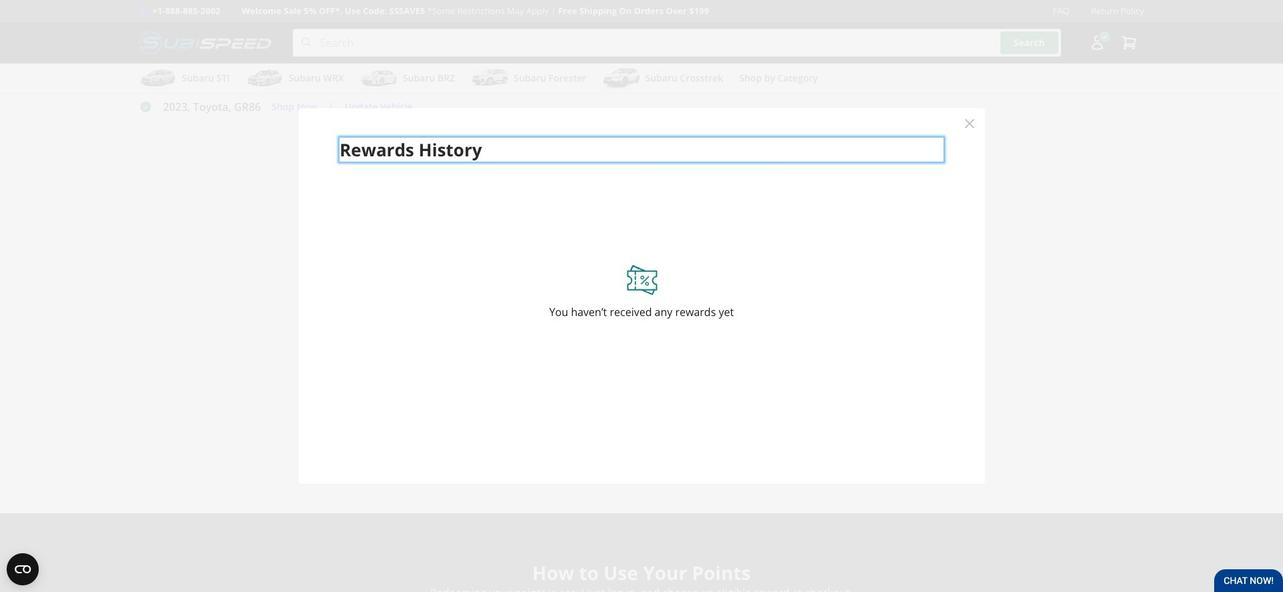Task type: locate. For each thing, give the bounding box(es) containing it.
search input field
[[293, 29, 1062, 57]]

0 vertical spatial heading
[[241, 120, 1043, 145]]

heading
[[241, 120, 1043, 145], [430, 560, 853, 586]]

yotporeviewcampaign list item
[[758, 328, 951, 470]]

close image
[[965, 119, 975, 128]]

subispeed logo image
[[139, 29, 271, 57]]

1 vertical spatial heading
[[430, 560, 853, 586]]



Task type: describe. For each thing, give the bounding box(es) containing it.
campaigns list list
[[241, 167, 1043, 470]]

open widget image
[[7, 554, 39, 586]]

birthdaycampaign list item
[[546, 328, 738, 470]]

instagramfollowcampaign list item
[[333, 328, 526, 470]]



Task type: vqa. For each thing, say whether or not it's contained in the screenshot.
RUSH10
no



